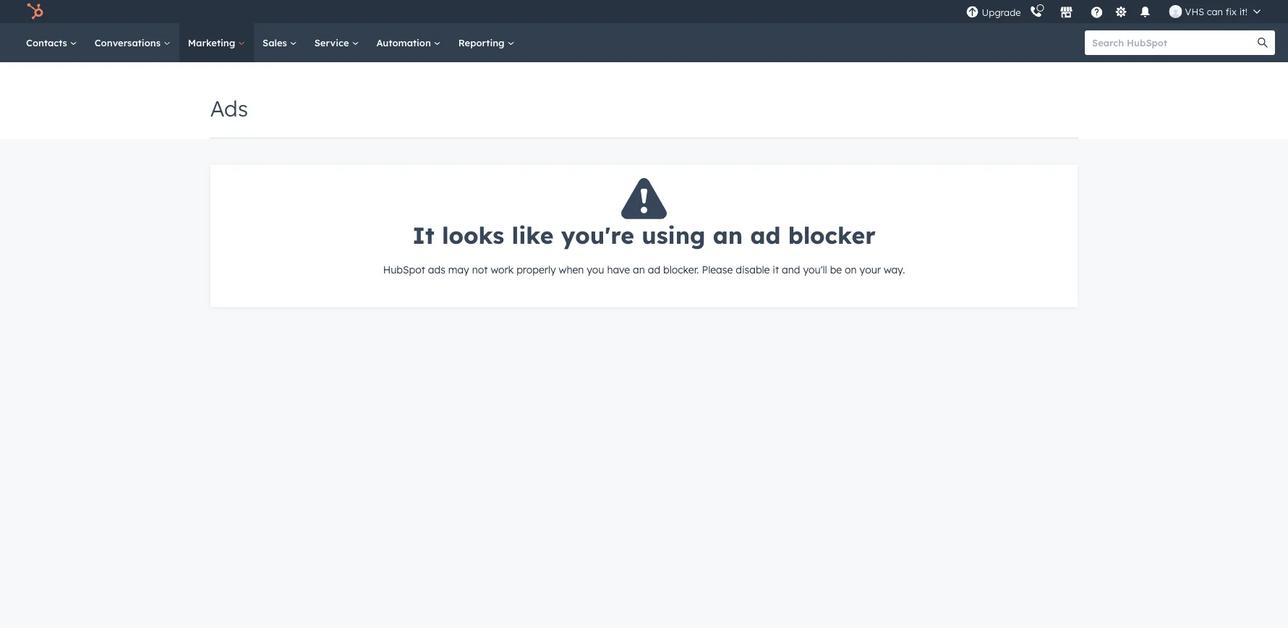 Task type: vqa. For each thing, say whether or not it's contained in the screenshot.
Marketing 'link'
yes



Task type: locate. For each thing, give the bounding box(es) containing it.
marketplaces image
[[1061, 7, 1074, 20]]

calling icon button
[[1025, 2, 1049, 21]]

marketing link
[[179, 23, 254, 62]]

ad up it
[[751, 220, 781, 249]]

settings image
[[1115, 6, 1128, 19]]

your
[[860, 263, 882, 276]]

work
[[491, 263, 514, 276]]

hubspot
[[383, 263, 426, 276]]

looks
[[442, 220, 505, 249]]

an up please
[[713, 220, 743, 249]]

eloise francis image
[[1170, 5, 1183, 18]]

you're
[[561, 220, 635, 249]]

sales
[[263, 37, 290, 48]]

on
[[845, 263, 857, 276]]

0 horizontal spatial an
[[633, 263, 645, 276]]

1 horizontal spatial an
[[713, 220, 743, 249]]

hubspot link
[[17, 3, 54, 20]]

way.
[[884, 263, 906, 276]]

calling icon image
[[1030, 6, 1043, 19]]

properly
[[517, 263, 556, 276]]

automation
[[377, 37, 434, 48]]

can
[[1208, 5, 1224, 17]]

vhs can fix it!
[[1186, 5, 1248, 17]]

and
[[782, 263, 801, 276]]

0 vertical spatial ad
[[751, 220, 781, 249]]

blocker
[[789, 220, 876, 249]]

blocker.
[[664, 263, 700, 276]]

Search HubSpot search field
[[1086, 30, 1263, 55]]

hubspot ads may not work properly when you have an ad blocker. please disable it and you'll be on your way.
[[383, 263, 906, 276]]

upgrade image
[[967, 6, 980, 19]]

notifications button
[[1134, 0, 1158, 23]]

ad
[[751, 220, 781, 249], [648, 263, 661, 276]]

1 vertical spatial ad
[[648, 263, 661, 276]]

an
[[713, 220, 743, 249], [633, 263, 645, 276]]

not
[[472, 263, 488, 276]]

search button
[[1251, 30, 1276, 55]]

an right have
[[633, 263, 645, 276]]

marketing
[[188, 37, 238, 48]]

notifications image
[[1140, 7, 1153, 20]]

1 horizontal spatial ad
[[751, 220, 781, 249]]

ad left blocker.
[[648, 263, 661, 276]]

please
[[702, 263, 733, 276]]

it
[[773, 263, 780, 276]]

conversations link
[[86, 23, 179, 62]]

0 vertical spatial an
[[713, 220, 743, 249]]

settings link
[[1113, 4, 1131, 19]]

menu
[[965, 0, 1272, 23]]

vhs
[[1186, 5, 1205, 17]]



Task type: describe. For each thing, give the bounding box(es) containing it.
hubspot image
[[26, 3, 43, 20]]

reporting
[[459, 37, 508, 48]]

using
[[642, 220, 706, 249]]

help image
[[1091, 7, 1104, 20]]

menu containing vhs can fix it!
[[965, 0, 1272, 23]]

it looks like you're using an ad blocker
[[413, 220, 876, 249]]

marketplaces button
[[1052, 0, 1082, 23]]

may
[[449, 263, 470, 276]]

automation link
[[368, 23, 450, 62]]

have
[[608, 263, 631, 276]]

disable
[[736, 263, 770, 276]]

like
[[512, 220, 554, 249]]

reporting link
[[450, 23, 524, 62]]

vhs can fix it! button
[[1161, 0, 1270, 23]]

when
[[559, 263, 584, 276]]

0 horizontal spatial ad
[[648, 263, 661, 276]]

search image
[[1259, 38, 1269, 48]]

help button
[[1085, 0, 1110, 23]]

contacts link
[[17, 23, 86, 62]]

upgrade
[[983, 7, 1022, 18]]

it
[[413, 220, 435, 249]]

be
[[831, 263, 843, 276]]

1 vertical spatial an
[[633, 263, 645, 276]]

sales link
[[254, 23, 306, 62]]

ads
[[428, 263, 446, 276]]

service
[[315, 37, 352, 48]]

fix
[[1227, 5, 1238, 17]]

you
[[587, 263, 605, 276]]

you'll
[[804, 263, 828, 276]]

it!
[[1240, 5, 1248, 17]]

contacts
[[26, 37, 70, 48]]

ads
[[210, 95, 248, 122]]

service link
[[306, 23, 368, 62]]

conversations
[[95, 37, 163, 48]]



